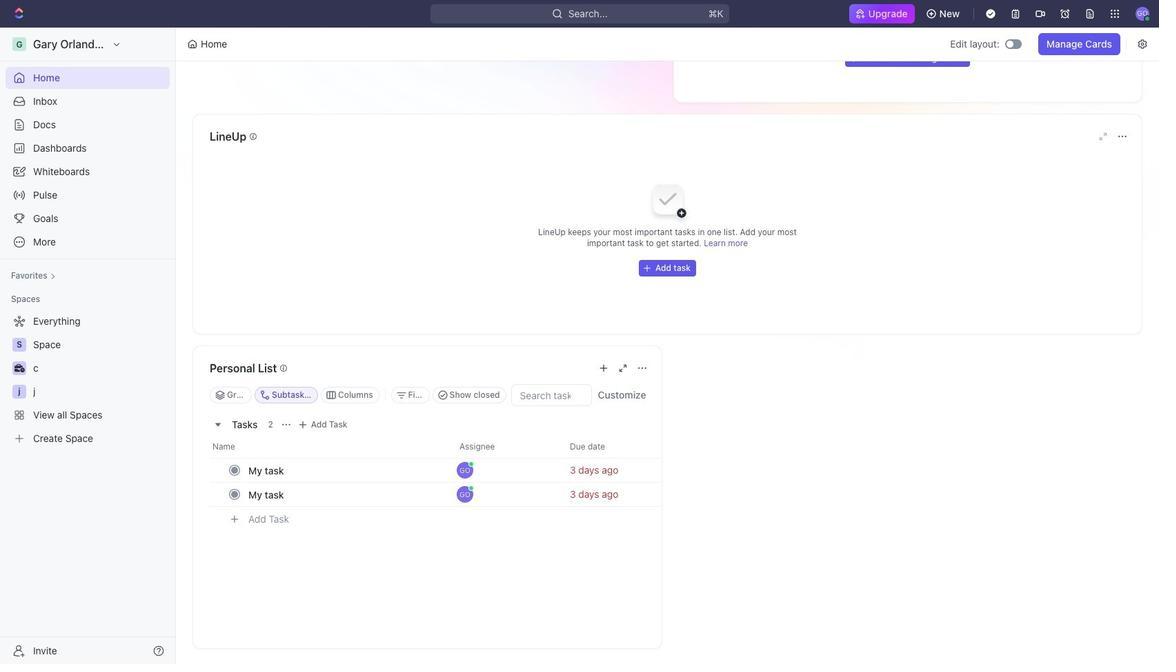 Task type: describe. For each thing, give the bounding box(es) containing it.
Search tasks... text field
[[512, 385, 591, 406]]

j, , element
[[12, 385, 26, 399]]

tree inside sidebar "navigation"
[[6, 311, 170, 450]]

gary orlando's workspace, , element
[[12, 37, 26, 51]]



Task type: locate. For each thing, give the bounding box(es) containing it.
tree
[[6, 311, 170, 450]]

sidebar navigation
[[0, 28, 179, 665]]

space, , element
[[12, 338, 26, 352]]

business time image
[[14, 365, 25, 373]]



Task type: vqa. For each thing, say whether or not it's contained in the screenshot.
+ New Goal
no



